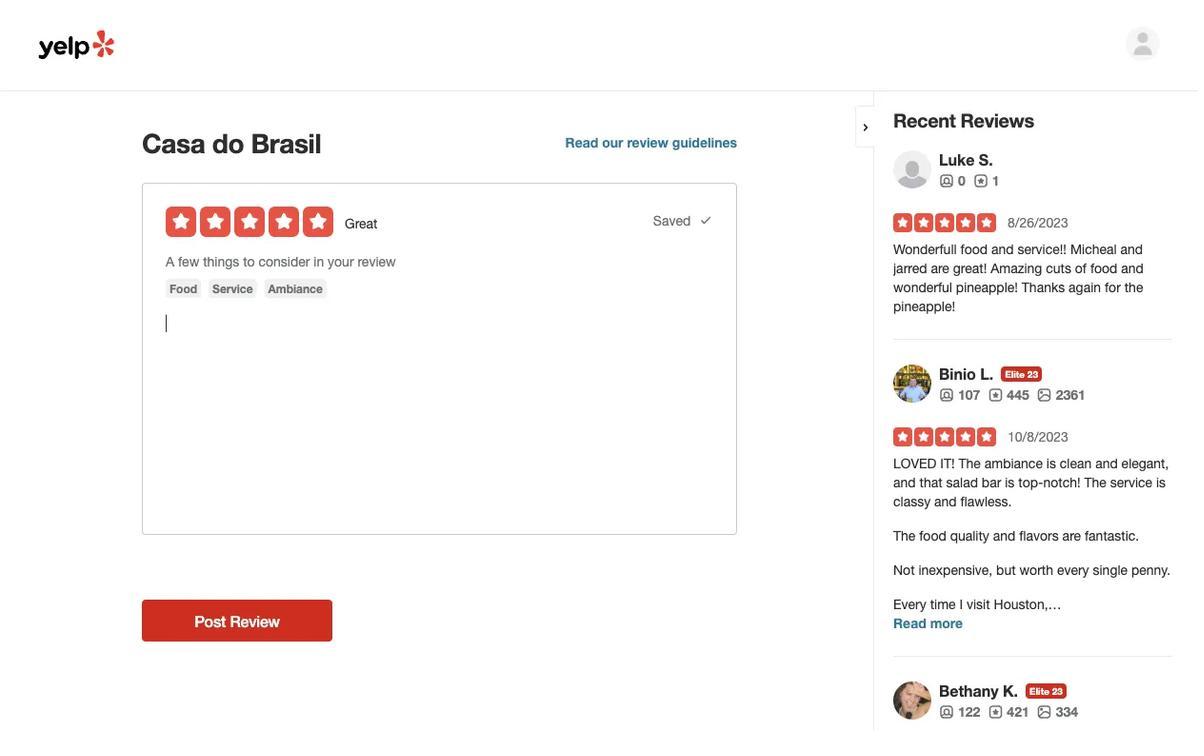 Task type: locate. For each thing, give the bounding box(es) containing it.
23
[[1028, 369, 1039, 380], [1053, 686, 1063, 698]]

elite 23 link
[[1002, 367, 1042, 382], [1026, 684, 1067, 699]]

5 star rating image for 107
[[894, 428, 997, 447]]

334
[[1056, 705, 1079, 720]]

0 vertical spatial elite 23 link
[[1002, 367, 1042, 382]]

16 review v2 image for 445
[[988, 388, 1004, 403]]

are right flavors
[[1063, 528, 1082, 544]]

elegant,
[[1122, 456, 1170, 472]]

0 vertical spatial reviews element
[[974, 172, 1000, 191]]

16 photos v2 image for l.
[[1037, 388, 1053, 403]]

elite right k.
[[1030, 686, 1050, 698]]

1 vertical spatial review
[[358, 254, 396, 270]]

23 for l.
[[1028, 369, 1039, 380]]

and
[[992, 242, 1014, 257], [1121, 242, 1144, 257], [1122, 261, 1144, 276], [1096, 456, 1118, 472], [894, 475, 916, 491], [935, 494, 957, 510], [994, 528, 1016, 544]]

0 vertical spatial are
[[931, 261, 950, 276]]

is down elegant,
[[1157, 475, 1166, 491]]

wonderful
[[894, 280, 953, 295]]

time
[[931, 597, 956, 613]]

elite for bethany k.
[[1030, 686, 1050, 698]]

close sidebar icon image
[[859, 120, 874, 135], [859, 120, 874, 135]]

the
[[959, 456, 981, 472], [1085, 475, 1107, 491], [894, 528, 916, 544]]

2 friends element from the top
[[940, 386, 981, 405]]

brasil
[[251, 127, 321, 159]]

2 vertical spatial the
[[894, 528, 916, 544]]

review right our
[[627, 135, 669, 151]]

5 star rating image
[[894, 213, 997, 233], [894, 428, 997, 447]]

photos element right 445
[[1037, 386, 1086, 405]]

0 horizontal spatial the
[[894, 528, 916, 544]]

0 vertical spatial food
[[961, 242, 988, 257]]

reviews element down s.
[[974, 172, 1000, 191]]

not inexpensive, but worth every single penny.
[[894, 563, 1171, 578]]

a
[[166, 254, 174, 270]]

1 vertical spatial 23
[[1053, 686, 1063, 698]]

it!
[[941, 456, 955, 472]]

elite
[[1005, 369, 1025, 380], [1030, 686, 1050, 698]]

16 friends v2 image left the 0
[[940, 173, 955, 188]]

0 vertical spatial 23
[[1028, 369, 1039, 380]]

casa do brasil
[[142, 127, 321, 159]]

salad
[[947, 475, 979, 491]]

1 horizontal spatial read
[[894, 616, 927, 632]]

1 photos element from the top
[[1037, 386, 1086, 405]]

l.
[[981, 365, 994, 384]]

0 vertical spatial 16 review v2 image
[[974, 173, 989, 188]]

5 star rating image up it!
[[894, 428, 997, 447]]

elite 23 link up 445
[[1002, 367, 1042, 382]]

elite 23 up 445
[[1005, 369, 1039, 380]]

the up salad
[[959, 456, 981, 472]]

1 vertical spatial food
[[1091, 261, 1118, 276]]

23 up 445
[[1028, 369, 1039, 380]]

greg r. image
[[1126, 27, 1161, 61]]

16 photos v2 image
[[1037, 388, 1053, 403], [1037, 705, 1053, 720]]

elite 23 link for k.
[[1026, 684, 1067, 699]]

is up notch!
[[1047, 456, 1057, 472]]

a few things to consider in your review
[[166, 254, 396, 270]]

0 vertical spatial read
[[566, 135, 599, 151]]

1 vertical spatial elite 23 link
[[1026, 684, 1067, 699]]

elite up 445
[[1005, 369, 1025, 380]]

0 vertical spatial friends element
[[940, 172, 966, 191]]

great
[[345, 216, 378, 232]]

5 star rating image up wonderfull
[[894, 213, 997, 233]]

elite 23 link up 334
[[1026, 684, 1067, 699]]

ambiance
[[268, 282, 323, 295]]

None radio
[[200, 207, 231, 237], [269, 207, 299, 237], [303, 207, 334, 237], [200, 207, 231, 237], [269, 207, 299, 237], [303, 207, 334, 237]]

1 16 photos v2 image from the top
[[1037, 388, 1053, 403]]

0 vertical spatial pineapple!
[[957, 280, 1019, 295]]

1 vertical spatial elite
[[1030, 686, 1050, 698]]

the up not
[[894, 528, 916, 544]]

2 horizontal spatial the
[[1085, 475, 1107, 491]]

read inside dropdown button
[[894, 616, 927, 632]]

read more
[[894, 616, 963, 632]]

friends element containing 0
[[940, 172, 966, 191]]

read left our
[[566, 135, 599, 151]]

k.
[[1003, 683, 1019, 701]]

1 horizontal spatial 23
[[1053, 686, 1063, 698]]

2 horizontal spatial food
[[1091, 261, 1118, 276]]

1
[[993, 173, 1000, 189]]

1 16 friends v2 image from the top
[[940, 173, 955, 188]]

friends element for binio l.
[[940, 386, 981, 405]]

1 horizontal spatial the
[[959, 456, 981, 472]]

is right bar
[[1005, 475, 1015, 491]]

that
[[920, 475, 943, 491]]

1 horizontal spatial elite
[[1030, 686, 1050, 698]]

2 vertical spatial reviews element
[[988, 703, 1030, 722]]

photo of luke s. image
[[894, 151, 932, 189]]

photo of bethany k. image
[[894, 682, 932, 720]]

friends element down bethany
[[940, 703, 981, 722]]

0 vertical spatial photos element
[[1037, 386, 1086, 405]]

recent reviews
[[894, 109, 1035, 131]]

photos element containing 334
[[1037, 703, 1079, 722]]

1 vertical spatial read
[[894, 616, 927, 632]]

friends element for bethany k.
[[940, 703, 981, 722]]

are
[[931, 261, 950, 276], [1063, 528, 1082, 544]]

421
[[1008, 705, 1030, 720]]

0
[[959, 173, 966, 189]]

0 horizontal spatial are
[[931, 261, 950, 276]]

elite 23 for binio l.
[[1005, 369, 1039, 380]]

photos element right 421 at the bottom right
[[1037, 703, 1079, 722]]

2 5 star rating image from the top
[[894, 428, 997, 447]]

saved
[[653, 213, 698, 228]]

16 friends v2 image left '122'
[[940, 705, 955, 720]]

friends element containing 122
[[940, 703, 981, 722]]

again
[[1069, 280, 1102, 295]]

read our review guidelines link
[[566, 135, 738, 151]]

photos element
[[1037, 386, 1086, 405], [1037, 703, 1079, 722]]

luke s.
[[940, 151, 993, 169]]

reviews element
[[974, 172, 1000, 191], [988, 386, 1030, 405], [988, 703, 1030, 722]]

reviews element down k.
[[988, 703, 1030, 722]]

pineapple! down "wonderful"
[[894, 299, 956, 314]]

more
[[931, 616, 963, 632]]

2 photos element from the top
[[1037, 703, 1079, 722]]

reviews
[[961, 109, 1035, 131]]

None radio
[[166, 207, 196, 237], [234, 207, 265, 237], [166, 207, 196, 237], [234, 207, 265, 237]]

pineapple! down great!
[[957, 280, 1019, 295]]

0 vertical spatial 5 star rating image
[[894, 213, 997, 233]]

are inside wonderfull food and service!! micheal and jarred are great! amazing cuts of food and wonderful pineapple! thanks again for the pineapple!
[[931, 261, 950, 276]]

single
[[1093, 563, 1128, 578]]

1 5 star rating image from the top
[[894, 213, 997, 233]]

read down every
[[894, 616, 927, 632]]

fantastic.
[[1085, 528, 1140, 544]]

1 vertical spatial 16 review v2 image
[[988, 388, 1004, 403]]

reviews element containing 445
[[988, 386, 1030, 405]]

1 vertical spatial 16 photos v2 image
[[1037, 705, 1053, 720]]

1 friends element from the top
[[940, 172, 966, 191]]

review
[[230, 613, 280, 631]]

1 vertical spatial friends element
[[940, 386, 981, 405]]

1 vertical spatial elite 23
[[1030, 686, 1063, 698]]

of
[[1076, 261, 1087, 276]]

0 horizontal spatial read
[[566, 135, 599, 151]]

0 horizontal spatial 23
[[1028, 369, 1039, 380]]

to
[[243, 254, 255, 270]]

reviews element containing 421
[[988, 703, 1030, 722]]

elite 23
[[1005, 369, 1039, 380], [1030, 686, 1063, 698]]

for
[[1105, 280, 1121, 295]]

micheal
[[1071, 242, 1117, 257]]

2 16 friends v2 image from the top
[[940, 388, 955, 403]]

food left quality
[[920, 528, 947, 544]]

the down clean
[[1085, 475, 1107, 491]]

reviews element down l.
[[988, 386, 1030, 405]]

1 vertical spatial photos element
[[1037, 703, 1079, 722]]

16 review v2 image
[[988, 705, 1004, 720]]

loved
[[894, 456, 937, 472]]

friends element down luke at the right top
[[940, 172, 966, 191]]

photos element for bethany k.
[[1037, 703, 1079, 722]]

is
[[1047, 456, 1057, 472], [1005, 475, 1015, 491], [1157, 475, 1166, 491]]

16 photos v2 image left 334
[[1037, 705, 1053, 720]]

your
[[328, 254, 354, 270]]

friends element down binio
[[940, 386, 981, 405]]

0 vertical spatial elite 23
[[1005, 369, 1039, 380]]

food up great!
[[961, 242, 988, 257]]

luke
[[940, 151, 975, 169]]

1 horizontal spatial food
[[961, 242, 988, 257]]

0 vertical spatial review
[[627, 135, 669, 151]]

2 vertical spatial 16 friends v2 image
[[940, 705, 955, 720]]

friends element containing 107
[[940, 386, 981, 405]]

loved it! the ambiance is clean and elegant, and that salad bar is top-notch! the service is classy and flawless.
[[894, 456, 1170, 510]]

review
[[627, 135, 669, 151], [358, 254, 396, 270]]

friends element
[[940, 172, 966, 191], [940, 386, 981, 405], [940, 703, 981, 722]]

16 review v2 image for 1
[[974, 173, 989, 188]]

0 vertical spatial elite
[[1005, 369, 1025, 380]]

flavors
[[1020, 528, 1059, 544]]

2 16 photos v2 image from the top
[[1037, 705, 1053, 720]]

0 vertical spatial 16 photos v2 image
[[1037, 388, 1053, 403]]

16 review v2 image down l.
[[988, 388, 1004, 403]]

16 review v2 image
[[974, 173, 989, 188], [988, 388, 1004, 403]]

3 16 friends v2 image from the top
[[940, 705, 955, 720]]

wonderfull food and service!! micheal and jarred are great! amazing cuts of food and wonderful pineapple! thanks again for the pineapple!
[[894, 242, 1144, 314]]

0 vertical spatial the
[[959, 456, 981, 472]]

16 friends v2 image left 107
[[940, 388, 955, 403]]

elite 23 up 334
[[1030, 686, 1063, 698]]

flawless.
[[961, 494, 1012, 510]]

but
[[997, 563, 1016, 578]]

1 vertical spatial 16 friends v2 image
[[940, 388, 955, 403]]

10/8/2023
[[1008, 429, 1069, 445]]

16 photos v2 image left 2361
[[1037, 388, 1053, 403]]

16 friends v2 image
[[940, 173, 955, 188], [940, 388, 955, 403], [940, 705, 955, 720]]

food up for
[[1091, 261, 1118, 276]]

photos element containing 2361
[[1037, 386, 1086, 405]]

review right your
[[358, 254, 396, 270]]

2 vertical spatial friends element
[[940, 703, 981, 722]]

23 up 334
[[1053, 686, 1063, 698]]

2 vertical spatial food
[[920, 528, 947, 544]]

read for read more
[[894, 616, 927, 632]]

binio l.
[[940, 365, 994, 384]]

None text field
[[166, 313, 714, 334]]

the
[[1125, 280, 1144, 295]]

0 vertical spatial 16 friends v2 image
[[940, 173, 955, 188]]

reviews element containing 1
[[974, 172, 1000, 191]]

food for jarred
[[961, 242, 988, 257]]

1 horizontal spatial are
[[1063, 528, 1082, 544]]

food
[[961, 242, 988, 257], [1091, 261, 1118, 276], [920, 528, 947, 544]]

post review button
[[142, 600, 333, 642]]

1 vertical spatial reviews element
[[988, 386, 1030, 405]]

1 vertical spatial 5 star rating image
[[894, 428, 997, 447]]

0 horizontal spatial elite
[[1005, 369, 1025, 380]]

read
[[566, 135, 599, 151], [894, 616, 927, 632]]

are down wonderfull
[[931, 261, 950, 276]]

photo of binio l. image
[[894, 365, 932, 403]]

3 friends element from the top
[[940, 703, 981, 722]]

16 review v2 image left 1
[[974, 173, 989, 188]]

s.
[[979, 151, 993, 169]]

worth
[[1020, 563, 1054, 578]]

0 horizontal spatial food
[[920, 528, 947, 544]]

1 horizontal spatial review
[[627, 135, 669, 151]]



Task type: vqa. For each thing, say whether or not it's contained in the screenshot.
"The food quality and flavors are fantastic."
yes



Task type: describe. For each thing, give the bounding box(es) containing it.
thanks
[[1022, 280, 1066, 295]]

casa
[[142, 127, 205, 159]]

every
[[894, 597, 927, 613]]

2361
[[1056, 387, 1086, 403]]

few
[[178, 254, 199, 270]]

bethany
[[940, 683, 999, 701]]

elite 23 link for l.
[[1002, 367, 1042, 382]]

in
[[314, 254, 324, 270]]

i
[[960, 597, 963, 613]]

clean
[[1060, 456, 1092, 472]]

things
[[203, 254, 239, 270]]

binio
[[940, 365, 976, 384]]

1 horizontal spatial is
[[1047, 456, 1057, 472]]

houston,…
[[994, 597, 1062, 613]]

read our review guidelines
[[566, 135, 738, 151]]

read for read our review guidelines
[[566, 135, 599, 151]]

107
[[959, 387, 981, 403]]

inexpensive,
[[919, 563, 993, 578]]

0 horizontal spatial review
[[358, 254, 396, 270]]

photos element for binio l.
[[1037, 386, 1086, 405]]

elite 23 for bethany k.
[[1030, 686, 1063, 698]]

read more button
[[894, 615, 963, 634]]

quality
[[951, 528, 990, 544]]

do
[[212, 127, 244, 159]]

wonderfull
[[894, 242, 957, 257]]

penny.
[[1132, 563, 1171, 578]]

notch!
[[1044, 475, 1081, 491]]

2 horizontal spatial is
[[1157, 475, 1166, 491]]

16 friends v2 image for binio l.
[[940, 388, 955, 403]]

recent
[[894, 109, 956, 131]]

visit
[[967, 597, 991, 613]]

great!
[[954, 261, 987, 276]]

reviews element for l.
[[988, 386, 1030, 405]]

food for fantastic.
[[920, 528, 947, 544]]

16 friends v2 image for bethany k.
[[940, 705, 955, 720]]

service
[[213, 282, 253, 295]]

food
[[170, 282, 197, 295]]

not
[[894, 563, 915, 578]]

every
[[1058, 563, 1090, 578]]

post
[[195, 613, 226, 631]]

every time i visit houston,…
[[894, 597, 1062, 613]]

ambiance
[[985, 456, 1043, 472]]

service!!
[[1018, 242, 1067, 257]]

post review
[[195, 613, 280, 631]]

jarred
[[894, 261, 928, 276]]

1 vertical spatial pineapple!
[[894, 299, 956, 314]]

16 checkmark v2 image
[[698, 213, 714, 228]]

1 vertical spatial the
[[1085, 475, 1107, 491]]

classy
[[894, 494, 931, 510]]

reviews element for k.
[[988, 703, 1030, 722]]

8/26/2023
[[1008, 215, 1069, 231]]

amazing
[[991, 261, 1043, 276]]

consider
[[259, 254, 310, 270]]

elite for binio l.
[[1005, 369, 1025, 380]]

casa do brasil link
[[142, 126, 520, 160]]

top-
[[1019, 475, 1044, 491]]

our
[[602, 135, 624, 151]]

rating element
[[166, 207, 334, 237]]

445
[[1008, 387, 1030, 403]]

guidelines
[[673, 135, 738, 151]]

16 photos v2 image for k.
[[1037, 705, 1053, 720]]

cuts
[[1046, 261, 1072, 276]]

the food quality and flavors are fantastic.
[[894, 528, 1140, 544]]

bethany k.
[[940, 683, 1019, 701]]

23 for k.
[[1053, 686, 1063, 698]]

bar
[[982, 475, 1002, 491]]

5 star rating image for 0
[[894, 213, 997, 233]]

0 horizontal spatial is
[[1005, 475, 1015, 491]]

1 vertical spatial are
[[1063, 528, 1082, 544]]

service
[[1111, 475, 1153, 491]]

122
[[959, 705, 981, 720]]



